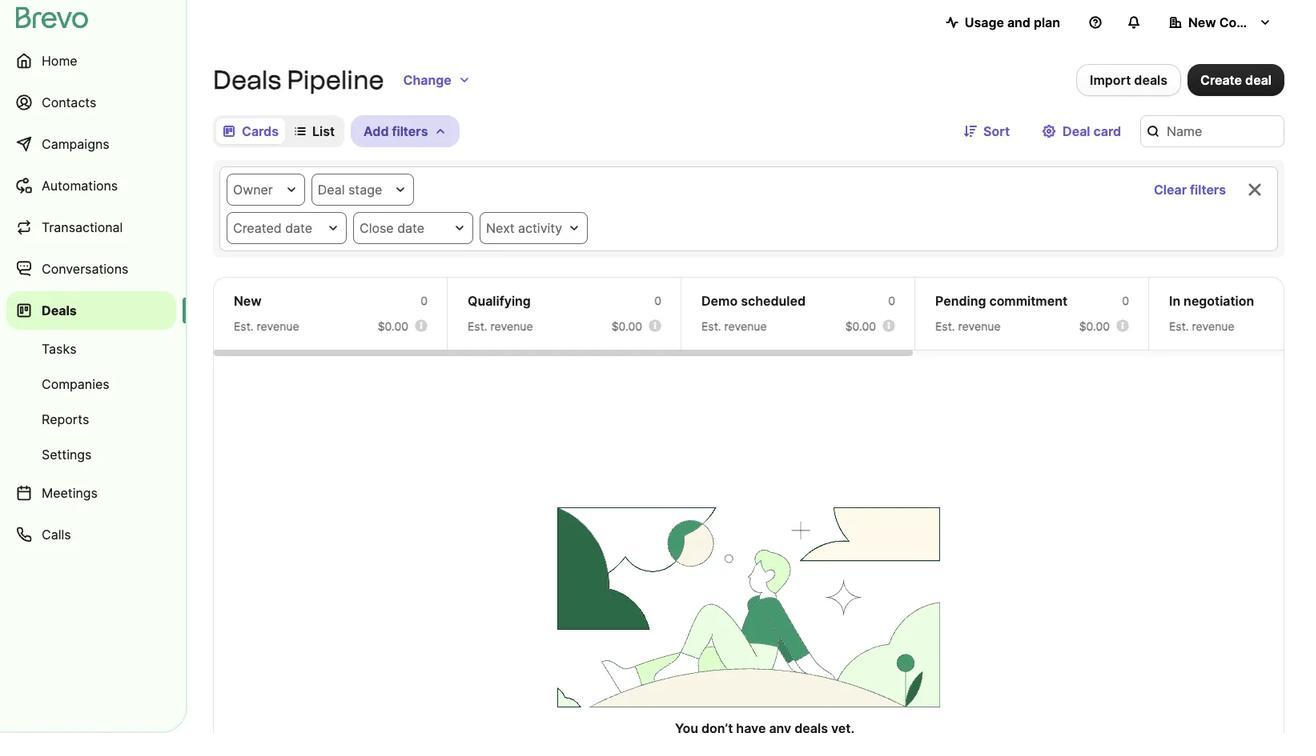 Task type: vqa. For each thing, say whether or not it's contained in the screenshot.
fourth revenue from right
yes



Task type: locate. For each thing, give the bounding box(es) containing it.
conversations link
[[6, 250, 176, 288]]

deal inside popup button
[[318, 182, 345, 198]]

1 est. from the left
[[234, 320, 254, 333]]

import
[[1090, 72, 1131, 88]]

5 est. from the left
[[1169, 320, 1189, 333]]

1 horizontal spatial deals
[[213, 65, 281, 95]]

1 est. revenue from the left
[[234, 320, 299, 333]]

1 horizontal spatial filters
[[1190, 182, 1226, 198]]

change
[[403, 72, 452, 88]]

owner
[[233, 182, 273, 198]]

date right created
[[285, 220, 313, 236]]

3 $0.00 from the left
[[846, 320, 876, 333]]

demo scheduled
[[702, 293, 806, 309]]

filters right clear
[[1190, 182, 1226, 198]]

filters inside clear filters button
[[1190, 182, 1226, 198]]

contacts
[[42, 95, 96, 111]]

new
[[1189, 14, 1216, 30], [234, 293, 262, 309]]

0 for pending commitment
[[1122, 294, 1129, 308]]

transactional link
[[6, 208, 176, 247]]

deals for deals
[[42, 303, 77, 319]]

1 vertical spatial new
[[234, 293, 262, 309]]

next
[[486, 220, 515, 236]]

tasks
[[42, 341, 77, 357]]

deals for deals pipeline
[[213, 65, 281, 95]]

home link
[[6, 42, 176, 80]]

revenue for pending commitment
[[958, 320, 1001, 333]]

1 0 from the left
[[421, 294, 428, 308]]

new down created
[[234, 293, 262, 309]]

est. revenue for pending commitment
[[936, 320, 1001, 333]]

date
[[285, 220, 313, 236], [397, 220, 425, 236]]

create deal button
[[1188, 64, 1285, 96]]

deals
[[1135, 72, 1168, 88]]

0 for demo scheduled
[[889, 294, 896, 308]]

0
[[421, 294, 428, 308], [655, 294, 662, 308], [889, 294, 896, 308], [1122, 294, 1129, 308]]

import deals
[[1090, 72, 1168, 88]]

1 horizontal spatial new
[[1189, 14, 1216, 30]]

0 vertical spatial deals
[[213, 65, 281, 95]]

2 $0.00 from the left
[[612, 320, 642, 333]]

cards
[[242, 123, 279, 139]]

est. revenue
[[234, 320, 299, 333], [468, 320, 533, 333], [702, 320, 767, 333], [936, 320, 1001, 333], [1169, 320, 1235, 333]]

close date button
[[353, 212, 473, 244]]

1 horizontal spatial deal
[[1063, 123, 1091, 139]]

est. revenue for qualifying
[[468, 320, 533, 333]]

close date
[[360, 220, 425, 236]]

1 revenue from the left
[[257, 320, 299, 333]]

4 est. from the left
[[936, 320, 955, 333]]

deal
[[1063, 123, 1091, 139], [318, 182, 345, 198]]

activity
[[518, 220, 562, 236]]

sort button
[[952, 115, 1023, 147]]

revenue
[[257, 320, 299, 333], [491, 320, 533, 333], [725, 320, 767, 333], [958, 320, 1001, 333], [1192, 320, 1235, 333]]

companies link
[[6, 368, 176, 401]]

2 est. revenue from the left
[[468, 320, 533, 333]]

1 date from the left
[[285, 220, 313, 236]]

new inside button
[[1189, 14, 1216, 30]]

0 left demo
[[655, 294, 662, 308]]

pipeline
[[287, 65, 384, 95]]

new left company
[[1189, 14, 1216, 30]]

settings
[[42, 447, 92, 463]]

4 $0.00 from the left
[[1080, 320, 1110, 333]]

settings link
[[6, 439, 176, 471]]

3 revenue from the left
[[725, 320, 767, 333]]

3 0 from the left
[[889, 294, 896, 308]]

usage and plan button
[[933, 6, 1073, 38]]

2 est. from the left
[[468, 320, 488, 333]]

0 vertical spatial new
[[1189, 14, 1216, 30]]

cards button
[[216, 119, 285, 144]]

calls
[[42, 527, 71, 543]]

date right the close at top left
[[397, 220, 425, 236]]

demo
[[702, 293, 738, 309]]

0 horizontal spatial deal
[[318, 182, 345, 198]]

4 revenue from the left
[[958, 320, 1001, 333]]

deal left the 'stage'
[[318, 182, 345, 198]]

new for new company
[[1189, 14, 1216, 30]]

meetings link
[[6, 474, 176, 513]]

0 horizontal spatial date
[[285, 220, 313, 236]]

deals up cards button on the left
[[213, 65, 281, 95]]

deal stage
[[318, 182, 382, 198]]

3 est. from the left
[[702, 320, 721, 333]]

est.
[[234, 320, 254, 333], [468, 320, 488, 333], [702, 320, 721, 333], [936, 320, 955, 333], [1169, 320, 1189, 333]]

deal left card
[[1063, 123, 1091, 139]]

deal
[[1246, 72, 1272, 88]]

new company
[[1189, 14, 1279, 30]]

reports
[[42, 412, 89, 428]]

change button
[[391, 64, 484, 96]]

owner button
[[227, 174, 305, 206]]

deals
[[213, 65, 281, 95], [42, 303, 77, 319]]

1 vertical spatial filters
[[1190, 182, 1226, 198]]

home
[[42, 53, 77, 69]]

est. for qualifying
[[468, 320, 488, 333]]

2 revenue from the left
[[491, 320, 533, 333]]

0 horizontal spatial filters
[[392, 123, 428, 139]]

4 0 from the left
[[1122, 294, 1129, 308]]

1 horizontal spatial date
[[397, 220, 425, 236]]

2 date from the left
[[397, 220, 425, 236]]

add
[[364, 123, 389, 139]]

next activity
[[486, 220, 562, 236]]

revenue for demo scheduled
[[725, 320, 767, 333]]

0 horizontal spatial deals
[[42, 303, 77, 319]]

Name search field
[[1141, 115, 1285, 147]]

deals up tasks
[[42, 303, 77, 319]]

est. for new
[[234, 320, 254, 333]]

deal inside button
[[1063, 123, 1091, 139]]

automations
[[42, 178, 118, 194]]

$0.00
[[378, 320, 409, 333], [612, 320, 642, 333], [846, 320, 876, 333], [1080, 320, 1110, 333]]

0 vertical spatial deal
[[1063, 123, 1091, 139]]

0 left pending
[[889, 294, 896, 308]]

1 vertical spatial deal
[[318, 182, 345, 198]]

and
[[1008, 14, 1031, 30]]

0 vertical spatial filters
[[392, 123, 428, 139]]

filters
[[392, 123, 428, 139], [1190, 182, 1226, 198]]

4 est. revenue from the left
[[936, 320, 1001, 333]]

conversations
[[42, 261, 128, 277]]

0 horizontal spatial new
[[234, 293, 262, 309]]

0 down close date popup button
[[421, 294, 428, 308]]

next activity button
[[480, 212, 588, 244]]

filters inside add filters button
[[392, 123, 428, 139]]

0 left "in"
[[1122, 294, 1129, 308]]

filters for clear filters
[[1190, 182, 1226, 198]]

2 0 from the left
[[655, 294, 662, 308]]

created date
[[233, 220, 313, 236]]

revenue for new
[[257, 320, 299, 333]]

filters right add at the top
[[392, 123, 428, 139]]

1 $0.00 from the left
[[378, 320, 409, 333]]

card
[[1094, 123, 1121, 139]]

3 est. revenue from the left
[[702, 320, 767, 333]]

close
[[360, 220, 394, 236]]

1 vertical spatial deals
[[42, 303, 77, 319]]



Task type: describe. For each thing, give the bounding box(es) containing it.
plan
[[1034, 14, 1061, 30]]

deal card button
[[1029, 115, 1134, 147]]

meetings
[[42, 485, 98, 501]]

stage
[[348, 182, 382, 198]]

commitment
[[990, 293, 1068, 309]]

5 est. revenue from the left
[[1169, 320, 1235, 333]]

deals pipeline
[[213, 65, 384, 95]]

add filters
[[364, 123, 428, 139]]

est. for pending commitment
[[936, 320, 955, 333]]

pending
[[936, 293, 986, 309]]

est. revenue for new
[[234, 320, 299, 333]]

companies
[[42, 376, 110, 392]]

deal stage button
[[311, 174, 414, 206]]

list button
[[288, 119, 341, 144]]

create
[[1201, 72, 1242, 88]]

list
[[312, 123, 335, 139]]

add filters button
[[351, 115, 460, 147]]

sort
[[984, 123, 1010, 139]]

5 revenue from the left
[[1192, 320, 1235, 333]]

filters for add filters
[[392, 123, 428, 139]]

usage and plan
[[965, 14, 1061, 30]]

campaigns link
[[6, 125, 176, 163]]

contacts link
[[6, 83, 176, 122]]

in
[[1169, 293, 1181, 309]]

deal for deal card
[[1063, 123, 1091, 139]]

$0.00 for new
[[378, 320, 409, 333]]

est. revenue for demo scheduled
[[702, 320, 767, 333]]

negotiation
[[1184, 293, 1255, 309]]

clear
[[1154, 182, 1187, 198]]

automations link
[[6, 167, 176, 205]]

0 for qualifying
[[655, 294, 662, 308]]

new for new
[[234, 293, 262, 309]]

import deals button
[[1077, 64, 1182, 96]]

in negotiation
[[1169, 293, 1255, 309]]

date for created date
[[285, 220, 313, 236]]

created
[[233, 220, 282, 236]]

campaigns
[[42, 136, 109, 152]]

create deal
[[1201, 72, 1272, 88]]

tasks link
[[6, 333, 176, 365]]

est. for demo scheduled
[[702, 320, 721, 333]]

$0.00 for demo scheduled
[[846, 320, 876, 333]]

$0.00 for pending commitment
[[1080, 320, 1110, 333]]

deals link
[[6, 292, 176, 330]]

company
[[1220, 14, 1279, 30]]

deal for deal stage
[[318, 182, 345, 198]]

$0.00 for qualifying
[[612, 320, 642, 333]]

usage
[[965, 14, 1004, 30]]

calls link
[[6, 516, 176, 554]]

deal card
[[1063, 123, 1121, 139]]

transactional
[[42, 219, 123, 235]]

scheduled
[[741, 293, 806, 309]]

created date button
[[227, 212, 347, 244]]

0 for new
[[421, 294, 428, 308]]

clear filters button
[[1141, 174, 1239, 206]]

clear filters
[[1154, 182, 1226, 198]]

revenue for qualifying
[[491, 320, 533, 333]]

qualifying
[[468, 293, 531, 309]]

new company button
[[1157, 6, 1285, 38]]

reports link
[[6, 404, 176, 436]]

date for close date
[[397, 220, 425, 236]]

pending commitment
[[936, 293, 1068, 309]]



